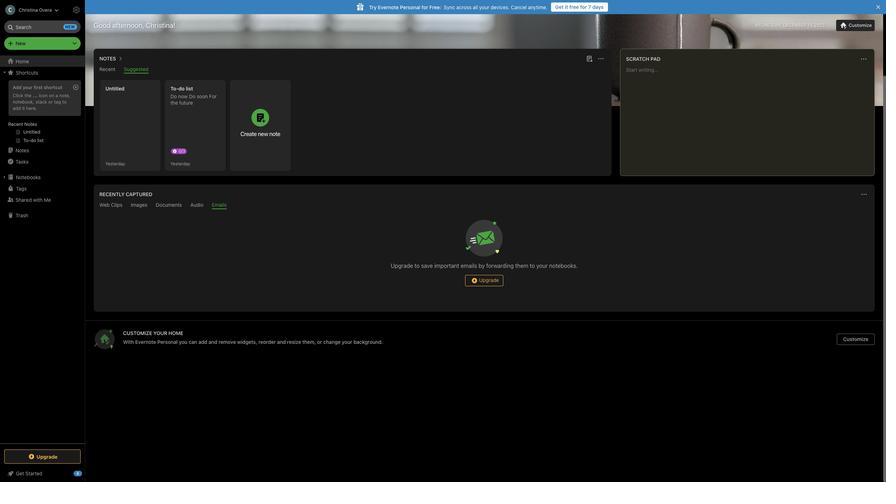 Task type: locate. For each thing, give the bounding box(es) containing it.
suggested
[[124, 66, 148, 72]]

1 horizontal spatial to
[[415, 263, 420, 269]]

evernote
[[378, 4, 399, 10], [135, 339, 156, 345]]

your right the all
[[479, 4, 489, 10]]

to for a
[[62, 99, 67, 105]]

to
[[62, 99, 67, 105], [415, 263, 420, 269], [530, 263, 535, 269]]

your right change on the bottom left of the page
[[342, 339, 352, 345]]

home
[[169, 330, 183, 336]]

add down notebook,
[[13, 105, 21, 111]]

0 horizontal spatial evernote
[[135, 339, 156, 345]]

to inside "icon on a note, notebook, stack or tag to add it here."
[[62, 99, 67, 105]]

your right them at bottom
[[536, 263, 548, 269]]

customize button
[[836, 20, 875, 31], [837, 334, 875, 345]]

create
[[240, 131, 257, 137]]

for left the free:
[[422, 4, 428, 10]]

0 horizontal spatial or
[[48, 99, 53, 105]]

1 horizontal spatial it
[[565, 4, 568, 10]]

tags
[[16, 186, 27, 192]]

upgrade up help and learning task checklist field
[[37, 454, 58, 460]]

add inside "icon on a note, notebook, stack or tag to add it here."
[[13, 105, 21, 111]]

1 vertical spatial customize button
[[837, 334, 875, 345]]

1 horizontal spatial and
[[277, 339, 286, 345]]

shared
[[16, 197, 32, 203]]

0 horizontal spatial get
[[16, 471, 24, 477]]

2 yesterday from the left
[[170, 161, 190, 166]]

1 vertical spatial customize
[[843, 336, 868, 342]]

background.
[[354, 339, 383, 345]]

1 do from the left
[[170, 93, 177, 99]]

scratch pad button
[[625, 55, 661, 63]]

tab list
[[95, 66, 610, 74], [95, 202, 873, 209]]

it down notebook,
[[22, 105, 25, 111]]

More actions field
[[596, 54, 606, 64], [859, 54, 869, 64], [859, 190, 869, 200]]

tree containing home
[[0, 56, 85, 444]]

1 horizontal spatial do
[[189, 93, 195, 99]]

notebooks
[[16, 174, 41, 180]]

1 horizontal spatial or
[[317, 339, 322, 345]]

2 for from the left
[[422, 4, 428, 10]]

do
[[178, 86, 185, 92]]

tree
[[0, 56, 85, 444]]

it
[[565, 4, 568, 10], [22, 105, 25, 111]]

1 horizontal spatial upgrade
[[391, 263, 413, 269]]

recent
[[99, 66, 115, 72], [8, 121, 23, 127]]

audio
[[190, 202, 203, 208]]

0 horizontal spatial to
[[62, 99, 67, 105]]

0 horizontal spatial new
[[65, 24, 75, 29]]

1 vertical spatial the
[[170, 100, 178, 106]]

get started
[[16, 471, 42, 477]]

personal down the your
[[157, 339, 178, 345]]

0 horizontal spatial upgrade
[[37, 454, 58, 460]]

0 vertical spatial evernote
[[378, 4, 399, 10]]

upgrade left save
[[391, 263, 413, 269]]

create new note
[[240, 131, 280, 137]]

do
[[170, 93, 177, 99], [189, 93, 195, 99]]

can
[[189, 339, 197, 345]]

0 vertical spatial add
[[13, 105, 21, 111]]

wednesday, december 13, 2023
[[755, 23, 825, 28]]

0 vertical spatial new
[[65, 24, 75, 29]]

or right them,
[[317, 339, 322, 345]]

new down settings icon
[[65, 24, 75, 29]]

notebooks link
[[0, 172, 85, 183]]

notes inside group
[[24, 121, 37, 127]]

0 vertical spatial it
[[565, 4, 568, 10]]

your up the click the ... at the left of the page
[[23, 85, 32, 90]]

images
[[131, 202, 147, 208]]

0 vertical spatial notes
[[99, 56, 116, 62]]

emails tab panel
[[94, 209, 875, 312]]

get it free for 7 days
[[555, 4, 604, 10]]

december
[[783, 23, 806, 28]]

2 horizontal spatial to
[[530, 263, 535, 269]]

7
[[588, 4, 591, 10]]

1 vertical spatial tab list
[[95, 202, 873, 209]]

shortcut
[[44, 85, 62, 90]]

get for get started
[[16, 471, 24, 477]]

all
[[473, 4, 478, 10]]

free:
[[429, 4, 441, 10]]

settings image
[[72, 6, 81, 14]]

shared with me
[[16, 197, 51, 203]]

tab list containing web clips
[[95, 202, 873, 209]]

2 vertical spatial notes
[[16, 147, 29, 153]]

tasks button
[[0, 156, 85, 167]]

notes up recent tab
[[99, 56, 116, 62]]

1 vertical spatial or
[[317, 339, 322, 345]]

1 horizontal spatial the
[[170, 100, 178, 106]]

tab list containing recent
[[95, 66, 610, 74]]

1 horizontal spatial for
[[580, 4, 587, 10]]

recent inside tab list
[[99, 66, 115, 72]]

for
[[580, 4, 587, 10], [422, 4, 428, 10]]

2 horizontal spatial upgrade
[[479, 277, 499, 283]]

1 tab list from the top
[[95, 66, 610, 74]]

customize
[[849, 22, 872, 28], [843, 336, 868, 342]]

0 horizontal spatial recent
[[8, 121, 23, 127]]

started
[[25, 471, 42, 477]]

web clips
[[99, 202, 122, 208]]

1 horizontal spatial yesterday
[[170, 161, 190, 166]]

1 vertical spatial evernote
[[135, 339, 156, 345]]

a
[[56, 93, 58, 98]]

1 vertical spatial add
[[198, 339, 207, 345]]

0 horizontal spatial it
[[22, 105, 25, 111]]

1 horizontal spatial personal
[[400, 4, 420, 10]]

0 horizontal spatial the
[[25, 93, 31, 98]]

it left free
[[565, 4, 568, 10]]

the inside the to-do list do now do soon for the future
[[170, 100, 178, 106]]

them,
[[302, 339, 316, 345]]

your inside the emails tab panel
[[536, 263, 548, 269]]

yesterday up recently
[[105, 161, 125, 166]]

1 vertical spatial recent
[[8, 121, 23, 127]]

icon
[[39, 93, 48, 98]]

your inside group
[[23, 85, 32, 90]]

1 vertical spatial notes
[[24, 121, 37, 127]]

with
[[123, 339, 134, 345]]

2 tab list from the top
[[95, 202, 873, 209]]

recent down notes button
[[99, 66, 115, 72]]

0 vertical spatial the
[[25, 93, 31, 98]]

do down "list"
[[189, 93, 195, 99]]

0 horizontal spatial personal
[[157, 339, 178, 345]]

sync
[[444, 4, 455, 10]]

recent down notebook,
[[8, 121, 23, 127]]

2 and from the left
[[277, 339, 286, 345]]

get inside button
[[555, 4, 564, 10]]

the left ...
[[25, 93, 31, 98]]

more actions field for scratch pad
[[859, 54, 869, 64]]

widgets,
[[237, 339, 257, 345]]

your
[[479, 4, 489, 10], [23, 85, 32, 90], [536, 263, 548, 269], [342, 339, 352, 345]]

untitled
[[105, 86, 124, 92]]

devices.
[[491, 4, 510, 10]]

1 horizontal spatial recent
[[99, 66, 115, 72]]

emails
[[461, 263, 477, 269]]

2 vertical spatial upgrade
[[37, 454, 58, 460]]

1 horizontal spatial more actions image
[[860, 55, 868, 63]]

1 yesterday from the left
[[105, 161, 125, 166]]

the left "future"
[[170, 100, 178, 106]]

yesterday
[[105, 161, 125, 166], [170, 161, 190, 166]]

new
[[65, 24, 75, 29], [258, 131, 268, 137]]

1 for from the left
[[580, 4, 587, 10]]

free
[[569, 4, 579, 10]]

0 vertical spatial get
[[555, 4, 564, 10]]

Account field
[[0, 3, 59, 17]]

1 vertical spatial it
[[22, 105, 25, 111]]

1 vertical spatial personal
[[157, 339, 178, 345]]

and left remove
[[209, 339, 217, 345]]

to left save
[[415, 263, 420, 269]]

get inside help and learning task checklist field
[[16, 471, 24, 477]]

overa
[[39, 7, 52, 13]]

it inside "icon on a note, notebook, stack or tag to add it here."
[[22, 105, 25, 111]]

0 horizontal spatial do
[[170, 93, 177, 99]]

personal
[[400, 4, 420, 10], [157, 339, 178, 345]]

recently captured button
[[98, 190, 152, 199]]

0 vertical spatial personal
[[400, 4, 420, 10]]

to down note,
[[62, 99, 67, 105]]

0 horizontal spatial yesterday
[[105, 161, 125, 166]]

you
[[179, 339, 187, 345]]

for inside button
[[580, 4, 587, 10]]

or inside customize your home with evernote personal you can add and remove widgets, reorder and resize them, or change your background.
[[317, 339, 322, 345]]

0 vertical spatial tab list
[[95, 66, 610, 74]]

list
[[186, 86, 193, 92]]

1 and from the left
[[209, 339, 217, 345]]

forwarding
[[486, 263, 514, 269]]

evernote inside customize your home with evernote personal you can add and remove widgets, reorder and resize them, or change your background.
[[135, 339, 156, 345]]

...
[[33, 93, 37, 98]]

now
[[178, 93, 188, 99]]

for left 7
[[580, 4, 587, 10]]

2023
[[815, 23, 825, 28]]

1 horizontal spatial add
[[198, 339, 207, 345]]

0 horizontal spatial and
[[209, 339, 217, 345]]

upgrade
[[391, 263, 413, 269], [479, 277, 499, 283], [37, 454, 58, 460]]

tab list for recently captured
[[95, 202, 873, 209]]

notes down "here."
[[24, 121, 37, 127]]

shortcuts
[[16, 70, 38, 76]]

recent inside group
[[8, 121, 23, 127]]

0 vertical spatial or
[[48, 99, 53, 105]]

add right can
[[198, 339, 207, 345]]

get left free
[[555, 4, 564, 10]]

1 vertical spatial upgrade
[[479, 277, 499, 283]]

1 vertical spatial new
[[258, 131, 268, 137]]

your inside customize your home with evernote personal you can add and remove widgets, reorder and resize them, or change your background.
[[342, 339, 352, 345]]

upgrade down 'upgrade to save important emails by forwarding them to your notebooks.'
[[479, 277, 499, 283]]

13,
[[808, 23, 813, 28]]

notes up tasks
[[16, 147, 29, 153]]

new inside search field
[[65, 24, 75, 29]]

0 horizontal spatial add
[[13, 105, 21, 111]]

new left note
[[258, 131, 268, 137]]

0 vertical spatial customize button
[[836, 20, 875, 31]]

group
[[0, 78, 85, 148]]

new search field
[[9, 21, 77, 33]]

scratch
[[626, 56, 649, 62]]

and left resize on the bottom of page
[[277, 339, 286, 345]]

stack
[[36, 99, 47, 105]]

0 horizontal spatial for
[[422, 4, 428, 10]]

anytime.
[[528, 4, 547, 10]]

to right them at bottom
[[530, 263, 535, 269]]

personal left the free:
[[400, 4, 420, 10]]

personal inside customize your home with evernote personal you can add and remove widgets, reorder and resize them, or change your background.
[[157, 339, 178, 345]]

upgrade button
[[4, 450, 81, 464]]

click the ...
[[13, 93, 37, 98]]

do down to-
[[170, 93, 177, 99]]

note
[[269, 131, 280, 137]]

more actions image
[[860, 190, 868, 199]]

0 vertical spatial recent
[[99, 66, 115, 72]]

1 horizontal spatial get
[[555, 4, 564, 10]]

for
[[209, 93, 217, 99]]

get left 'started'
[[16, 471, 24, 477]]

or down on
[[48, 99, 53, 105]]

1 vertical spatial get
[[16, 471, 24, 477]]

upgrade inside button
[[479, 277, 499, 283]]

evernote right try
[[378, 4, 399, 10]]

get
[[555, 4, 564, 10], [16, 471, 24, 477]]

evernote down customize
[[135, 339, 156, 345]]

more actions image
[[597, 54, 605, 63], [860, 55, 868, 63]]

1 horizontal spatial new
[[258, 131, 268, 137]]

yesterday down the '0/3'
[[170, 161, 190, 166]]



Task type: vqa. For each thing, say whether or not it's contained in the screenshot.
rightmost the add
yes



Task type: describe. For each thing, give the bounding box(es) containing it.
it inside button
[[565, 4, 568, 10]]

0/3
[[179, 149, 185, 154]]

to-do list do now do soon for the future
[[170, 86, 217, 106]]

1 horizontal spatial evernote
[[378, 4, 399, 10]]

6
[[77, 472, 79, 476]]

Start writing… text field
[[626, 67, 874, 170]]

create new note button
[[230, 80, 291, 171]]

new button
[[4, 37, 81, 50]]

recent for recent
[[99, 66, 115, 72]]

on
[[49, 93, 54, 98]]

to-
[[170, 86, 178, 92]]

recently
[[99, 191, 125, 197]]

the inside group
[[25, 93, 31, 98]]

upgrade button
[[465, 275, 503, 287]]

notebook,
[[13, 99, 34, 105]]

0 vertical spatial customize
[[849, 22, 872, 28]]

2 do from the left
[[189, 93, 195, 99]]

web clips tab
[[99, 202, 122, 209]]

recent tab
[[99, 66, 115, 74]]

new inside button
[[258, 131, 268, 137]]

to for save
[[530, 263, 535, 269]]

expand notebooks image
[[2, 174, 7, 180]]

remove
[[219, 339, 236, 345]]

trash link
[[0, 210, 85, 221]]

trash
[[16, 212, 28, 218]]

emails tab
[[212, 202, 227, 209]]

suggested tab
[[124, 66, 148, 74]]

change
[[323, 339, 341, 345]]

click
[[13, 93, 23, 98]]

0 horizontal spatial more actions image
[[597, 54, 605, 63]]

Search text field
[[9, 21, 76, 33]]

get it free for 7 days button
[[551, 2, 608, 12]]

shared with me link
[[0, 194, 85, 206]]

notes inside notes link
[[16, 147, 29, 153]]

audio tab
[[190, 202, 203, 209]]

first
[[34, 85, 43, 90]]

captured
[[126, 191, 152, 197]]

notebooks.
[[549, 263, 578, 269]]

christina overa
[[19, 7, 52, 13]]

tags button
[[0, 183, 85, 194]]

add inside customize your home with evernote personal you can add and remove widgets, reorder and resize them, or change your background.
[[198, 339, 207, 345]]

click to collapse image
[[82, 469, 88, 478]]

tag
[[54, 99, 61, 105]]

group containing add your first shortcut
[[0, 78, 85, 148]]

shortcuts button
[[0, 67, 85, 78]]

here.
[[26, 105, 37, 111]]

good
[[94, 21, 111, 29]]

notes button
[[98, 54, 124, 63]]

good afternoon, christina!
[[94, 21, 175, 29]]

soon
[[197, 93, 208, 99]]

afternoon,
[[112, 21, 144, 29]]

resize
[[287, 339, 301, 345]]

with
[[33, 197, 43, 203]]

wednesday,
[[755, 23, 782, 28]]

across
[[456, 4, 472, 10]]

add your first shortcut
[[13, 85, 62, 90]]

home link
[[0, 56, 85, 67]]

tasks
[[16, 159, 28, 165]]

recently captured
[[99, 191, 152, 197]]

for for free:
[[422, 4, 428, 10]]

me
[[44, 197, 51, 203]]

important
[[434, 263, 459, 269]]

0 vertical spatial upgrade
[[391, 263, 413, 269]]

images tab
[[131, 202, 147, 209]]

for for 7
[[580, 4, 587, 10]]

pad
[[651, 56, 661, 62]]

emails
[[212, 202, 227, 208]]

add
[[13, 85, 21, 90]]

clips
[[111, 202, 122, 208]]

notes inside notes button
[[99, 56, 116, 62]]

christina
[[19, 7, 38, 13]]

note,
[[59, 93, 70, 98]]

get for get it free for 7 days
[[555, 4, 564, 10]]

or inside "icon on a note, notebook, stack or tag to add it here."
[[48, 99, 53, 105]]

upgrade to save important emails by forwarding them to your notebooks.
[[391, 263, 578, 269]]

try
[[369, 4, 377, 10]]

them
[[515, 263, 528, 269]]

future
[[179, 100, 193, 106]]

Help and Learning task checklist field
[[0, 468, 85, 480]]

try evernote personal for free: sync across all your devices. cancel anytime.
[[369, 4, 547, 10]]

suggested tab panel
[[94, 74, 612, 176]]

scratch pad
[[626, 56, 661, 62]]

documents tab
[[156, 202, 182, 209]]

notes link
[[0, 145, 85, 156]]

your
[[153, 330, 167, 336]]

tab list for notes
[[95, 66, 610, 74]]

documents
[[156, 202, 182, 208]]

christina!
[[146, 21, 175, 29]]

customize
[[123, 330, 152, 336]]

upgrade inside popup button
[[37, 454, 58, 460]]

more actions field for recently captured
[[859, 190, 869, 200]]

customize your home with evernote personal you can add and remove widgets, reorder and resize them, or change your background.
[[123, 330, 383, 345]]

recent notes
[[8, 121, 37, 127]]

new
[[16, 40, 26, 46]]

save
[[421, 263, 433, 269]]

recent for recent notes
[[8, 121, 23, 127]]

home
[[16, 58, 29, 64]]

by
[[479, 263, 485, 269]]



